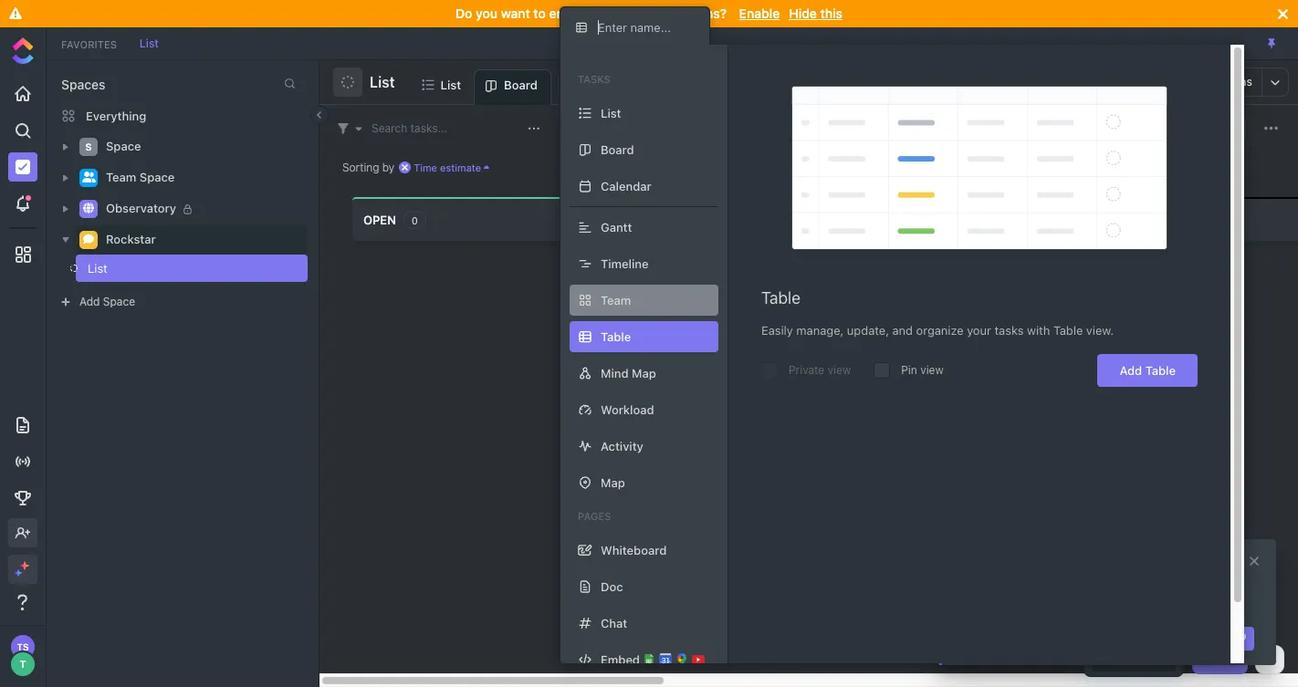 Task type: describe. For each thing, give the bounding box(es) containing it.
in progress
[[862, 212, 941, 227]]

open
[[364, 212, 396, 227]]

doc
[[601, 580, 623, 594]]

view button
[[560, 69, 621, 105]]

organize
[[917, 323, 964, 338]]

mind
[[601, 366, 629, 380]]

layout.
[[791, 107, 824, 119]]

0 vertical spatial list link
[[130, 36, 168, 50]]

comment image
[[83, 234, 94, 245]]

view for pin view
[[921, 364, 944, 377]]

list inside button
[[370, 74, 395, 90]]

by
[[382, 160, 395, 174]]

in
[[862, 212, 874, 227]]

do
[[456, 5, 473, 21]]

automations
[[1186, 75, 1253, 89]]

easily manage, update, and organize your tasks with table view.
[[762, 323, 1114, 338]]

list up search tasks... text box
[[441, 77, 461, 92]]

tasks
[[578, 73, 611, 85]]

time estimate
[[414, 161, 481, 173]]

space for add space
[[103, 295, 135, 309]]

me button
[[1062, 117, 1103, 139]]

pin view
[[902, 364, 944, 377]]

gantt
[[601, 220, 632, 234]]

or reload
[[855, 107, 898, 119]]

assignees
[[1125, 123, 1175, 135]]

space for team space
[[140, 170, 175, 185]]

private
[[789, 364, 825, 377]]

time
[[414, 161, 437, 173]]

to
[[534, 5, 546, 21]]

tasks
[[995, 323, 1024, 338]]

sorting by
[[343, 160, 395, 174]]

whiteboard
[[601, 543, 667, 558]]

team for team space
[[106, 170, 136, 185]]

add table
[[1120, 364, 1176, 378]]

search
[[372, 121, 408, 135]]

0 for in progress
[[957, 214, 963, 226]]

update,
[[847, 323, 890, 338]]

button.
[[1199, 576, 1239, 590]]

space link
[[106, 132, 296, 162]]

timeline
[[601, 256, 649, 271]]

browser
[[593, 5, 642, 21]]

Search tasks... text field
[[372, 116, 523, 141]]

do you want to enable browser notifications? enable hide this
[[456, 5, 843, 21]]

view for private view
[[828, 364, 851, 377]]

everything
[[86, 108, 146, 123]]

add for add table
[[1120, 364, 1143, 378]]

this
[[821, 5, 843, 21]]

pin
[[902, 364, 918, 377]]

workload
[[601, 402, 655, 417]]

your
[[967, 323, 992, 338]]

board link
[[504, 70, 545, 104]]

spaces
[[61, 77, 106, 92]]

observatory link
[[106, 195, 296, 224]]

enable
[[549, 5, 590, 21]]

list button
[[363, 62, 395, 102]]

enable
[[740, 5, 780, 21]]

embed
[[601, 653, 640, 667]]

view.
[[1087, 323, 1114, 338]]

you
[[476, 5, 498, 21]]

progress
[[878, 212, 941, 227]]

1 vertical spatial list link
[[441, 69, 469, 104]]

want
[[501, 5, 530, 21]]

mind map
[[601, 366, 657, 380]]

2 horizontal spatial table
[[1146, 364, 1176, 378]]

and
[[893, 323, 913, 338]]

sorting
[[343, 160, 380, 174]]



Task type: locate. For each thing, give the bounding box(es) containing it.
1 horizontal spatial team
[[601, 293, 631, 307]]

0 vertical spatial map
[[632, 366, 657, 380]]

2 view from the left
[[921, 364, 944, 377]]

favorites
[[61, 38, 117, 50]]

team right user group image
[[106, 170, 136, 185]]

0 horizontal spatial board
[[504, 78, 538, 92]]

0 vertical spatial add
[[79, 295, 100, 309]]

notifications?
[[645, 5, 727, 21]]

view
[[585, 77, 613, 91]]

share
[[1213, 123, 1241, 135]]

team space link
[[106, 163, 296, 193]]

private view
[[789, 364, 851, 377]]

0 vertical spatial board
[[504, 78, 538, 92]]

team
[[106, 170, 136, 185], [601, 293, 631, 307]]

user group image
[[82, 172, 95, 183]]

space down "everything"
[[106, 139, 141, 154]]

1 vertical spatial table
[[1054, 323, 1084, 338]]

team space
[[106, 170, 175, 185]]

2 vertical spatial table
[[1146, 364, 1176, 378]]

activity
[[601, 439, 644, 453]]

rockstar link
[[106, 226, 296, 255]]

1 view from the left
[[828, 364, 851, 377]]

the
[[772, 107, 788, 119]]

assignees button
[[1103, 117, 1183, 139]]

board left the view 'dropdown button' at the left
[[504, 78, 538, 92]]

board
[[504, 78, 538, 92], [601, 142, 635, 157]]

1 vertical spatial space
[[140, 170, 175, 185]]

team for team
[[601, 293, 631, 307]]

table
[[762, 289, 801, 308], [1054, 323, 1084, 338], [1146, 364, 1176, 378]]

0 horizontal spatial map
[[601, 475, 625, 490]]

list up search on the top
[[370, 74, 395, 90]]

0 vertical spatial table
[[762, 289, 801, 308]]

add for add space
[[79, 295, 100, 309]]

estimate
[[440, 161, 481, 173]]

easily
[[762, 323, 794, 338]]

0 for open
[[412, 214, 418, 226]]

hide
[[789, 5, 817, 21]]

add space
[[79, 295, 135, 309]]

map down the activity
[[601, 475, 625, 490]]

manage,
[[797, 323, 844, 338]]

board up calendar
[[601, 142, 635, 157]]

team down timeline
[[601, 293, 631, 307]]

with
[[1027, 323, 1051, 338]]

space
[[106, 139, 141, 154], [140, 170, 175, 185], [103, 295, 135, 309]]

list
[[140, 36, 159, 50], [370, 74, 395, 90], [441, 77, 461, 92], [601, 105, 622, 120], [88, 261, 108, 276]]

space up observatory
[[140, 170, 175, 185]]

you
[[706, 107, 725, 119]]

1 horizontal spatial table
[[1054, 323, 1084, 338]]

2 vertical spatial list link
[[70, 255, 278, 282]]

pages
[[578, 511, 611, 522]]

0 right the open
[[412, 214, 418, 226]]

Enter name... field
[[596, 19, 695, 36]]

list link
[[130, 36, 168, 50], [441, 69, 469, 104], [70, 255, 278, 282]]

list down view on the left of page
[[601, 105, 622, 120]]

add
[[79, 295, 100, 309], [1120, 364, 1143, 378]]

list down comment image
[[88, 261, 108, 276]]

tasks...
[[411, 121, 448, 135]]

task
[[1217, 653, 1241, 667]]

view
[[828, 364, 851, 377], [921, 364, 944, 377]]

spaces link
[[47, 77, 106, 92]]

or
[[855, 107, 865, 119]]

1 horizontal spatial map
[[632, 366, 657, 380]]

view right 'pin'
[[921, 364, 944, 377]]

0
[[412, 214, 418, 226], [957, 214, 963, 226]]

me
[[1081, 123, 1096, 135]]

list link right favorites
[[130, 36, 168, 50]]

0 horizontal spatial table
[[762, 289, 801, 308]]

changed
[[727, 107, 770, 119]]

1 horizontal spatial board
[[601, 142, 635, 157]]

0 horizontal spatial team
[[106, 170, 136, 185]]

calendar
[[601, 179, 652, 193]]

map right 'mind'
[[632, 366, 657, 380]]

search tasks...
[[372, 121, 448, 135]]

you changed the layout.
[[706, 107, 824, 119]]

automations button
[[1177, 69, 1262, 96]]

0 horizontal spatial add
[[79, 295, 100, 309]]

rockstar
[[106, 232, 156, 247]]

share button
[[1192, 117, 1247, 139]]

1 horizontal spatial view
[[921, 364, 944, 377]]

completed
[[1112, 212, 1185, 227]]

0 vertical spatial space
[[106, 139, 141, 154]]

0 horizontal spatial 0
[[412, 214, 418, 226]]

1 vertical spatial add
[[1120, 364, 1143, 378]]

2 vertical spatial space
[[103, 295, 135, 309]]

pending
[[613, 212, 666, 227]]

2 0 from the left
[[957, 214, 963, 226]]

1 vertical spatial map
[[601, 475, 625, 490]]

1 horizontal spatial add
[[1120, 364, 1143, 378]]

1 horizontal spatial 0
[[957, 214, 963, 226]]

1 vertical spatial team
[[601, 293, 631, 307]]

1 vertical spatial board
[[601, 142, 635, 157]]

0 vertical spatial team
[[106, 170, 136, 185]]

0 right progress at top
[[957, 214, 963, 226]]

map
[[632, 366, 657, 380], [601, 475, 625, 490]]

list right favorites
[[140, 36, 159, 50]]

chat
[[601, 616, 628, 631]]

list link down rockstar
[[70, 255, 278, 282]]

view right private on the bottom right
[[828, 364, 851, 377]]

everything link
[[47, 101, 319, 131]]

globe image
[[83, 203, 94, 214]]

reload
[[868, 107, 898, 119]]

list link up search tasks... text box
[[441, 69, 469, 104]]

0 horizontal spatial view
[[828, 364, 851, 377]]

observatory
[[106, 201, 176, 216]]

1 0 from the left
[[412, 214, 418, 226]]

space down rockstar
[[103, 295, 135, 309]]



Task type: vqa. For each thing, say whether or not it's contained in the screenshot.
the SSO
no



